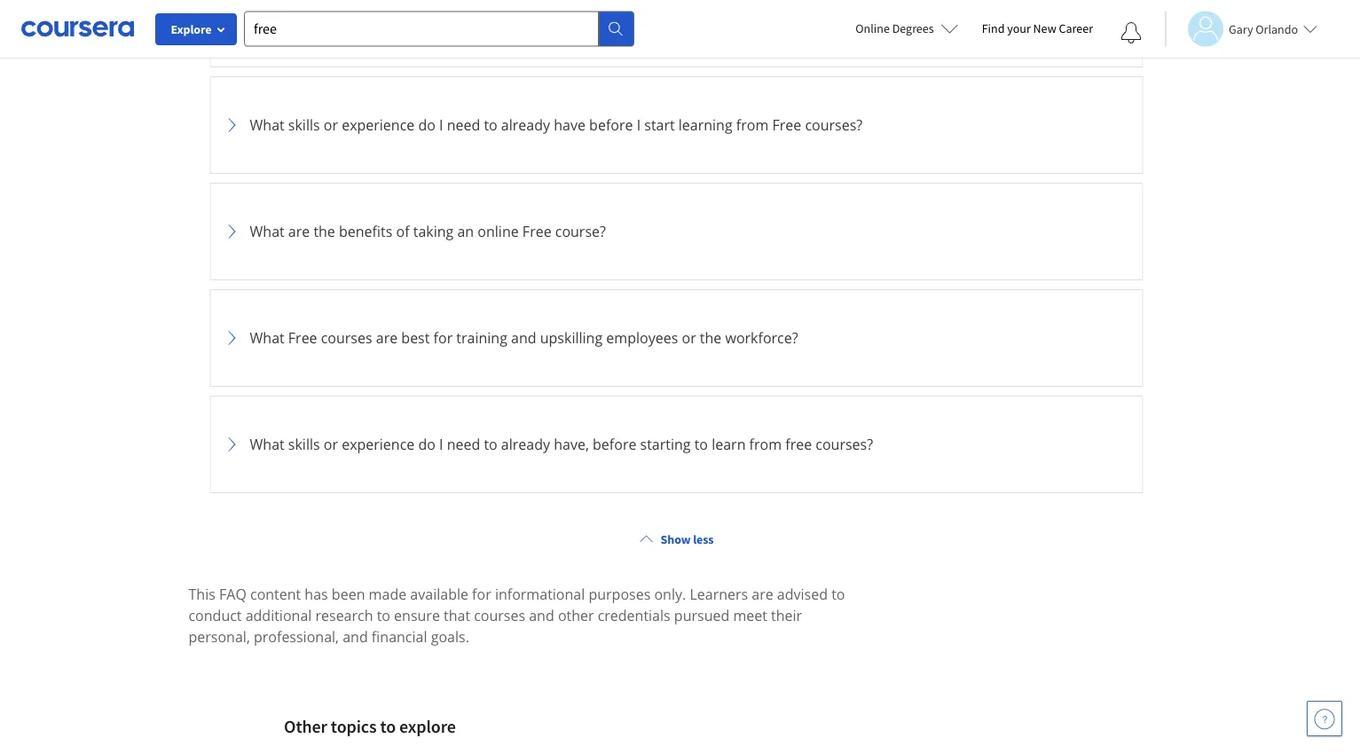 Task type: vqa. For each thing, say whether or not it's contained in the screenshot.
STUDENT on the top left
no



Task type: describe. For each thing, give the bounding box(es) containing it.
learn
[[712, 435, 746, 454]]

training
[[456, 328, 508, 347]]

content
[[250, 585, 301, 604]]

also
[[345, 22, 371, 41]]

goals.
[[431, 627, 469, 646]]

and down informational
[[529, 606, 554, 625]]

credentials
[[598, 606, 671, 625]]

can
[[447, 2, 471, 22]]

purposes
[[589, 585, 651, 604]]

find your new career
[[982, 20, 1093, 36]]

explore
[[171, 21, 212, 37]]

your
[[1008, 20, 1031, 36]]

chevron right image for what skills or experience do i need to already have, before starting to learn from free courses?
[[221, 434, 243, 455]]

and left essential at the top
[[631, 2, 656, 22]]

and inside dropdown button
[[511, 328, 537, 347]]

professional,
[[254, 627, 339, 646]]

start
[[645, 115, 675, 134]]

personal,
[[189, 627, 250, 646]]

what for what are the benefits of taking an online free course?
[[250, 222, 285, 241]]

essential
[[660, 2, 718, 22]]

explore button
[[155, 13, 237, 45]]

advised
[[777, 585, 828, 604]]

benefits
[[339, 222, 393, 241]]

research
[[315, 606, 373, 625]]

help center image
[[1314, 708, 1336, 730]]

what skills or experience do i need to already have before i start learning from  free courses?
[[250, 115, 863, 134]]

what for what free courses are best for training and upskilling employees or the workforce?
[[250, 328, 285, 347]]

or inside what free courses are best for training and upskilling employees or the workforce? dropdown button
[[682, 328, 696, 347]]

1 vertical spatial free
[[523, 222, 552, 241]]

this faq content has been made available for informational purposes only. learners are advised to conduct additional research to ensure that courses and other credentials pursued meet their personal, professional, and financial goals.
[[189, 585, 845, 646]]

ensure
[[394, 606, 440, 625]]

online
[[478, 222, 519, 241]]

2 horizontal spatial the
[[700, 328, 722, 347]]

for inside what free courses are best for training and upskilling employees or the workforce? dropdown button
[[434, 328, 453, 347]]

explore
[[399, 716, 456, 738]]

for inside remember, while free courses can provide the foundation and essential skills for these careers, continuous learning and hands-on experience are also crucial to succeed in these fields.
[[757, 2, 777, 22]]

in
[[497, 22, 509, 41]]

learners
[[690, 585, 748, 604]]

workforce?
[[726, 328, 798, 347]]

skills for what skills or experience do i need to already have, before starting to learn from free courses?
[[288, 435, 320, 454]]

courses inside dropdown button
[[321, 328, 372, 347]]

upskilling
[[540, 328, 603, 347]]

show notifications image
[[1121, 22, 1142, 43]]

provide
[[474, 2, 525, 22]]

been
[[332, 585, 365, 604]]

continuous
[[877, 2, 951, 22]]

do for have
[[418, 115, 436, 134]]

already for have
[[501, 115, 550, 134]]

0 horizontal spatial these
[[513, 22, 549, 41]]

financial
[[372, 627, 427, 646]]

gary orlando button
[[1165, 11, 1318, 47]]

2 horizontal spatial free
[[773, 115, 802, 134]]

pursued
[[674, 606, 730, 625]]

from for free
[[750, 435, 782, 454]]

are inside remember, while free courses can provide the foundation and essential skills for these careers, continuous learning and hands-on experience are also crucial to succeed in these fields.
[[319, 22, 341, 41]]

chevron right image for what skills or experience do i need to already have before i start learning from  free courses?
[[221, 114, 243, 136]]

other topics to explore
[[284, 716, 456, 738]]

what skills or experience do i need to already have before i start learning from  free courses? button
[[221, 88, 1132, 162]]

their
[[771, 606, 802, 625]]

while
[[323, 2, 358, 22]]

skills for what skills or experience do i need to already have before i start learning from  free courses?
[[288, 115, 320, 134]]

remember,
[[243, 2, 320, 22]]

need for have,
[[447, 435, 480, 454]]

on
[[1087, 2, 1104, 22]]

what skills or experience do i need to already have, before starting to learn from free courses? button
[[221, 407, 1132, 482]]

gary orlando
[[1229, 21, 1298, 37]]

before for i
[[589, 115, 633, 134]]

show less button
[[632, 523, 721, 555]]

experience for what skills or experience do i need to already have, before starting to learn from free courses?
[[342, 435, 415, 454]]

need for have
[[447, 115, 480, 134]]

crucial
[[375, 22, 418, 41]]

only.
[[655, 585, 686, 604]]

show
[[661, 531, 691, 547]]

find
[[982, 20, 1005, 36]]



Task type: locate. For each thing, give the bounding box(es) containing it.
1 horizontal spatial for
[[472, 585, 491, 604]]

these left careers,
[[780, 2, 817, 22]]

for
[[757, 2, 777, 22], [434, 328, 453, 347], [472, 585, 491, 604]]

2 vertical spatial free
[[288, 328, 317, 347]]

to right topics
[[380, 716, 396, 738]]

2 already from the top
[[501, 435, 550, 454]]

to left 'learn' at the right of page
[[695, 435, 708, 454]]

0 vertical spatial free
[[362, 2, 389, 22]]

0 vertical spatial skills
[[722, 2, 754, 22]]

for right available
[[472, 585, 491, 604]]

and down research
[[343, 627, 368, 646]]

and right find
[[1012, 2, 1037, 22]]

find your new career link
[[973, 18, 1102, 40]]

courses? for what skills or experience do i need to already have, before starting to learn from free courses?
[[816, 435, 873, 454]]

What do you want to learn? text field
[[244, 11, 599, 47]]

these right in
[[513, 22, 549, 41]]

0 vertical spatial need
[[447, 115, 480, 134]]

faq
[[219, 585, 247, 604]]

or for what skills or experience do i need to already have before i start learning from  free courses?
[[324, 115, 338, 134]]

2 do from the top
[[418, 435, 436, 454]]

before
[[589, 115, 633, 134], [593, 435, 637, 454]]

what free courses are best for training and upskilling employees or the workforce? button
[[221, 301, 1132, 375]]

2 vertical spatial courses
[[474, 606, 525, 625]]

i
[[439, 115, 443, 134], [637, 115, 641, 134], [439, 435, 443, 454]]

courses left best
[[321, 328, 372, 347]]

hands-
[[1041, 2, 1087, 22]]

that
[[444, 606, 470, 625]]

1 vertical spatial need
[[447, 435, 480, 454]]

new
[[1034, 20, 1057, 36]]

already for have,
[[501, 435, 550, 454]]

degrees
[[893, 20, 934, 36]]

0 horizontal spatial free
[[362, 2, 389, 22]]

to
[[422, 22, 436, 41], [484, 115, 498, 134], [484, 435, 498, 454], [695, 435, 708, 454], [832, 585, 845, 604], [377, 606, 390, 625], [380, 716, 396, 738]]

free up also
[[362, 2, 389, 22]]

experience
[[243, 22, 316, 41], [342, 115, 415, 134], [342, 435, 415, 454]]

have,
[[554, 435, 589, 454]]

list
[[210, 0, 1144, 502]]

0 vertical spatial do
[[418, 115, 436, 134]]

available
[[410, 585, 469, 604]]

what for what skills or experience do i need to already have before i start learning from  free courses?
[[250, 115, 285, 134]]

to down made
[[377, 606, 390, 625]]

0 horizontal spatial the
[[314, 222, 335, 241]]

2 need from the top
[[447, 435, 480, 454]]

0 vertical spatial courses?
[[805, 115, 863, 134]]

or inside what skills or experience do i need to already have before i start learning from  free courses? dropdown button
[[324, 115, 338, 134]]

taking
[[413, 222, 454, 241]]

before right 'have'
[[589, 115, 633, 134]]

an
[[457, 222, 474, 241]]

0 vertical spatial courses
[[392, 2, 444, 22]]

the right "provide" at the left top of page
[[529, 2, 550, 22]]

already left have,
[[501, 435, 550, 454]]

experience for what skills or experience do i need to already have before i start learning from  free courses?
[[342, 115, 415, 134]]

do inside what skills or experience do i need to already have before i start learning from  free courses? dropdown button
[[418, 115, 436, 134]]

orlando
[[1256, 21, 1298, 37]]

2 vertical spatial for
[[472, 585, 491, 604]]

course?
[[555, 222, 606, 241]]

informational
[[495, 585, 585, 604]]

chevron right image inside the what skills or experience do i need to already have, before starting to learn from free courses? dropdown button
[[221, 434, 243, 455]]

from for free
[[736, 115, 769, 134]]

2 horizontal spatial for
[[757, 2, 777, 22]]

are
[[319, 22, 341, 41], [288, 222, 310, 241], [376, 328, 398, 347], [752, 585, 774, 604]]

show less
[[661, 531, 714, 547]]

of
[[396, 222, 410, 241]]

2 what from the top
[[250, 222, 285, 241]]

the left benefits
[[314, 222, 335, 241]]

or for what skills or experience do i need to already have, before starting to learn from free courses?
[[324, 435, 338, 454]]

chevron right image for what are the benefits of taking an online free course?
[[221, 221, 243, 242]]

what for what skills or experience do i need to already have, before starting to learn from free courses?
[[250, 435, 285, 454]]

1 need from the top
[[447, 115, 480, 134]]

0 vertical spatial from
[[736, 115, 769, 134]]

free inside the what skills or experience do i need to already have, before starting to learn from free courses? dropdown button
[[786, 435, 812, 454]]

courses inside this faq content has been made available for informational purposes only. learners are advised to conduct additional research to ensure that courses and other credentials pursued meet their personal, professional, and financial goals.
[[474, 606, 525, 625]]

1 vertical spatial free
[[786, 435, 812, 454]]

0 vertical spatial for
[[757, 2, 777, 22]]

to right the crucial
[[422, 22, 436, 41]]

for right best
[[434, 328, 453, 347]]

remember, while free courses can provide the foundation and essential skills for these careers, continuous learning and hands-on experience are also crucial to succeed in these fields.
[[243, 2, 1104, 41]]

these
[[780, 2, 817, 22], [513, 22, 549, 41]]

1 vertical spatial courses?
[[816, 435, 873, 454]]

free inside remember, while free courses can provide the foundation and essential skills for these careers, continuous learning and hands-on experience are also crucial to succeed in these fields.
[[362, 2, 389, 22]]

to right advised
[[832, 585, 845, 604]]

3 chevron right image from the top
[[221, 327, 243, 349]]

the left workforce?
[[700, 328, 722, 347]]

1 vertical spatial experience
[[342, 115, 415, 134]]

0 horizontal spatial for
[[434, 328, 453, 347]]

and
[[631, 2, 656, 22], [1012, 2, 1037, 22], [511, 328, 537, 347], [529, 606, 554, 625], [343, 627, 368, 646]]

0 vertical spatial before
[[589, 115, 633, 134]]

1 vertical spatial already
[[501, 435, 550, 454]]

courses inside remember, while free courses can provide the foundation and essential skills for these careers, continuous learning and hands-on experience are also crucial to succeed in these fields.
[[392, 2, 444, 22]]

chevron right image inside what skills or experience do i need to already have before i start learning from  free courses? dropdown button
[[221, 114, 243, 136]]

coursera image
[[21, 14, 134, 43]]

free
[[773, 115, 802, 134], [523, 222, 552, 241], [288, 328, 317, 347]]

courses right that
[[474, 606, 525, 625]]

courses?
[[805, 115, 863, 134], [816, 435, 873, 454]]

employees
[[606, 328, 678, 347]]

experience inside remember, while free courses can provide the foundation and essential skills for these careers, continuous learning and hands-on experience are also crucial to succeed in these fields.
[[243, 22, 316, 41]]

2 vertical spatial skills
[[288, 435, 320, 454]]

0 vertical spatial the
[[529, 2, 550, 22]]

less
[[693, 531, 714, 547]]

free right 'learn' at the right of page
[[786, 435, 812, 454]]

already left 'have'
[[501, 115, 550, 134]]

1 vertical spatial from
[[750, 435, 782, 454]]

1 horizontal spatial free
[[523, 222, 552, 241]]

1 vertical spatial courses
[[321, 328, 372, 347]]

1 vertical spatial before
[[593, 435, 637, 454]]

1 horizontal spatial these
[[780, 2, 817, 22]]

and right training
[[511, 328, 537, 347]]

online degrees button
[[842, 9, 973, 48]]

what are the benefits of taking an online free course? button
[[221, 194, 1132, 269]]

courses
[[392, 2, 444, 22], [321, 328, 372, 347], [474, 606, 525, 625]]

to left 'have'
[[484, 115, 498, 134]]

careers,
[[820, 2, 873, 22]]

0 vertical spatial or
[[324, 115, 338, 134]]

other
[[558, 606, 594, 625]]

succeed
[[439, 22, 493, 41]]

i for have
[[439, 115, 443, 134]]

do inside the what skills or experience do i need to already have, before starting to learn from free courses? dropdown button
[[418, 435, 436, 454]]

what
[[250, 115, 285, 134], [250, 222, 285, 241], [250, 328, 285, 347], [250, 435, 285, 454]]

meet
[[733, 606, 768, 625]]

what free courses are best for training and upskilling employees or the workforce?
[[250, 328, 798, 347]]

0 vertical spatial free
[[773, 115, 802, 134]]

for right essential at the top
[[757, 2, 777, 22]]

do
[[418, 115, 436, 134], [418, 435, 436, 454]]

are left benefits
[[288, 222, 310, 241]]

conduct
[[189, 606, 242, 625]]

learning right start
[[679, 115, 733, 134]]

from
[[736, 115, 769, 134], [750, 435, 782, 454]]

1 horizontal spatial learning
[[954, 2, 1008, 22]]

i for have,
[[439, 435, 443, 454]]

4 chevron right image from the top
[[221, 434, 243, 455]]

skills
[[722, 2, 754, 22], [288, 115, 320, 134], [288, 435, 320, 454]]

has
[[305, 585, 328, 604]]

or
[[324, 115, 338, 134], [682, 328, 696, 347], [324, 435, 338, 454]]

foundation
[[554, 2, 627, 22]]

or inside the what skills or experience do i need to already have, before starting to learn from free courses? dropdown button
[[324, 435, 338, 454]]

1 already from the top
[[501, 115, 550, 134]]

list containing remember, while free courses can provide the foundation and essential skills for these careers, continuous learning and hands-on experience are also crucial to succeed in these fields.
[[210, 0, 1144, 502]]

1 vertical spatial the
[[314, 222, 335, 241]]

2 vertical spatial experience
[[342, 435, 415, 454]]

before for starting
[[593, 435, 637, 454]]

1 chevron right image from the top
[[221, 114, 243, 136]]

1 vertical spatial or
[[682, 328, 696, 347]]

chevron right image
[[221, 114, 243, 136], [221, 221, 243, 242], [221, 327, 243, 349], [221, 434, 243, 455]]

1 vertical spatial do
[[418, 435, 436, 454]]

0 horizontal spatial courses
[[321, 328, 372, 347]]

None search field
[[244, 11, 635, 47]]

1 vertical spatial for
[[434, 328, 453, 347]]

topics
[[331, 716, 377, 738]]

the
[[529, 2, 550, 22], [314, 222, 335, 241], [700, 328, 722, 347]]

online
[[856, 20, 890, 36]]

before right have,
[[593, 435, 637, 454]]

1 what from the top
[[250, 115, 285, 134]]

for inside this faq content has been made available for informational purposes only. learners are advised to conduct additional research to ensure that courses and other credentials pursued meet their personal, professional, and financial goals.
[[472, 585, 491, 604]]

what are the benefits of taking an online free course?
[[250, 222, 606, 241]]

the inside remember, while free courses can provide the foundation and essential skills for these careers, continuous learning and hands-on experience are also crucial to succeed in these fields.
[[529, 2, 550, 22]]

are up meet
[[752, 585, 774, 604]]

courses? for what skills or experience do i need to already have before i start learning from  free courses?
[[805, 115, 863, 134]]

chevron right image inside what are the benefits of taking an online free course? dropdown button
[[221, 221, 243, 242]]

do for have,
[[418, 435, 436, 454]]

3 what from the top
[[250, 328, 285, 347]]

0 vertical spatial already
[[501, 115, 550, 134]]

learning inside dropdown button
[[679, 115, 733, 134]]

online degrees
[[856, 20, 934, 36]]

gary
[[1229, 21, 1254, 37]]

free
[[362, 2, 389, 22], [786, 435, 812, 454]]

fields.
[[553, 22, 592, 41]]

1 do from the top
[[418, 115, 436, 134]]

0 horizontal spatial learning
[[679, 115, 733, 134]]

1 vertical spatial learning
[[679, 115, 733, 134]]

to inside remember, while free courses can provide the foundation and essential skills for these careers, continuous learning and hands-on experience are also crucial to succeed in these fields.
[[422, 22, 436, 41]]

best
[[401, 328, 430, 347]]

2 horizontal spatial courses
[[474, 606, 525, 625]]

other
[[284, 716, 327, 738]]

have
[[554, 115, 586, 134]]

courses up the crucial
[[392, 2, 444, 22]]

0 vertical spatial experience
[[243, 22, 316, 41]]

chevron right image inside what free courses are best for training and upskilling employees or the workforce? dropdown button
[[221, 327, 243, 349]]

are down while
[[319, 22, 341, 41]]

chevron right image for what free courses are best for training and upskilling employees or the workforce?
[[221, 327, 243, 349]]

1 vertical spatial skills
[[288, 115, 320, 134]]

to left have,
[[484, 435, 498, 454]]

0 horizontal spatial free
[[288, 328, 317, 347]]

career
[[1059, 20, 1093, 36]]

2 vertical spatial the
[[700, 328, 722, 347]]

learning inside remember, while free courses can provide the foundation and essential skills for these careers, continuous learning and hands-on experience are also crucial to succeed in these fields.
[[954, 2, 1008, 22]]

what skills or experience do i need to already have, before starting to learn from free courses?
[[250, 435, 873, 454]]

4 what from the top
[[250, 435, 285, 454]]

1 horizontal spatial courses
[[392, 2, 444, 22]]

made
[[369, 585, 407, 604]]

skills inside remember, while free courses can provide the foundation and essential skills for these careers, continuous learning and hands-on experience are also crucial to succeed in these fields.
[[722, 2, 754, 22]]

are left best
[[376, 328, 398, 347]]

1 horizontal spatial the
[[529, 2, 550, 22]]

this
[[189, 585, 216, 604]]

additional
[[246, 606, 312, 625]]

2 vertical spatial or
[[324, 435, 338, 454]]

starting
[[640, 435, 691, 454]]

0 vertical spatial learning
[[954, 2, 1008, 22]]

need
[[447, 115, 480, 134], [447, 435, 480, 454]]

are inside this faq content has been made available for informational purposes only. learners are advised to conduct additional research to ensure that courses and other credentials pursued meet their personal, professional, and financial goals.
[[752, 585, 774, 604]]

2 chevron right image from the top
[[221, 221, 243, 242]]

1 horizontal spatial free
[[786, 435, 812, 454]]

learning left new
[[954, 2, 1008, 22]]



